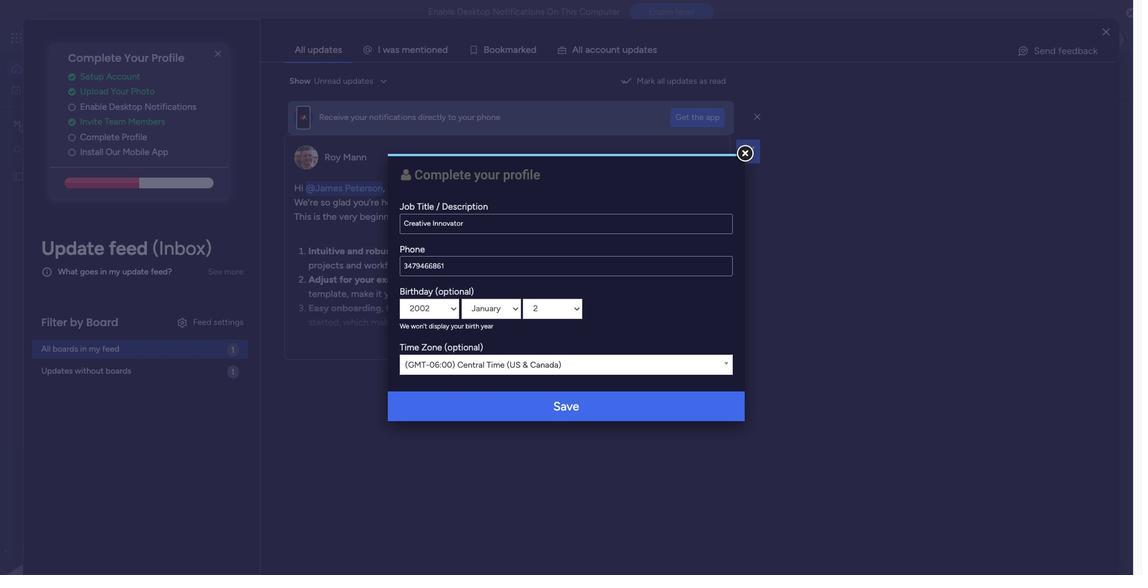 Task type: locate. For each thing, give the bounding box(es) containing it.
1 vertical spatial work
[[40, 84, 58, 94]]

enable inside button
[[649, 7, 674, 17]]

my for update
[[109, 267, 120, 277]]

workspaces down i
[[401, 75, 452, 86]]

a right a
[[585, 44, 590, 55]]

circle o image up search in workspace field on the top left
[[68, 133, 76, 142]]

1 vertical spatial update
[[236, 308, 272, 321]]

it all starts with a customizable board. you can pick a ready-made template, make it your own, and choose the building blocks needed to jumpstart your work.
[[308, 274, 712, 300]]

invite inside invite team members link
[[80, 117, 102, 128]]

mann up peterson
[[343, 151, 367, 163]]

time
[[400, 343, 419, 354], [487, 360, 505, 371]]

1 horizontal spatial t
[[617, 44, 620, 55]]

roy right roy mann icon
[[278, 347, 294, 358]]

1 horizontal spatial k
[[521, 44, 526, 55]]

1 vertical spatial for
[[340, 274, 352, 285]]

management left >
[[269, 261, 319, 271]]

0 vertical spatial you
[[597, 274, 613, 285]]

in right goes
[[100, 267, 107, 277]]

1 horizontal spatial m
[[505, 44, 513, 55]]

is
[[314, 211, 320, 222]]

workflows
[[364, 260, 408, 271]]

journey
[[467, 211, 499, 222]]

mark
[[637, 76, 655, 86]]

with up needs:
[[410, 260, 429, 271]]

easy
[[308, 303, 329, 314]]

your down the account at the top of the page
[[111, 86, 129, 97]]

birthday
[[400, 287, 433, 298]]

1 vertical spatial of
[[538, 245, 547, 257]]

1 horizontal spatial main
[[328, 261, 346, 271]]

4 e from the left
[[648, 44, 653, 55]]

option
[[0, 166, 152, 168]]

to inside hi @james peterson , we're so glad you're here. this is the very beginning of your team's journey to exceptional teamwork.
[[501, 211, 510, 222]]

1 t from the left
[[421, 44, 424, 55]]

0 horizontal spatial t
[[421, 44, 424, 55]]

desktop for enable desktop notifications on this computer
[[457, 7, 491, 17]]

see up dapulse x slim icon
[[208, 33, 222, 43]]

a inside 'you don't have to be a techie to feel confident in getting started, which makes onboarding anyone in your team as simple as using their phone.'
[[539, 303, 544, 314]]

all up james!
[[295, 44, 305, 55]]

1 l from the left
[[579, 44, 581, 55]]

a right the be
[[539, 303, 544, 314]]

good
[[205, 63, 226, 73]]

upload your photo link
[[68, 85, 229, 99]]

0 horizontal spatial main
[[27, 118, 48, 129]]

setup account link
[[68, 70, 229, 83]]

roy mann image
[[248, 348, 271, 372]]

check circle image inside invite team members link
[[68, 118, 76, 127]]

see inside see more button
[[208, 267, 222, 277]]

as right team
[[540, 317, 550, 328]]

boards,
[[323, 75, 355, 86]]

n left i
[[415, 44, 421, 55]]

1 m from the left
[[402, 44, 410, 55]]

(inbox) up feed?
[[152, 237, 212, 260]]

complete for complete profile
[[80, 132, 120, 143]]

1 vertical spatial all
[[500, 245, 509, 257]]

get the app
[[676, 112, 720, 122]]

2 m from the left
[[505, 44, 513, 55]]

updates up 'good afternoon, james! quickly access your recent boards, inbox and workspaces'
[[308, 44, 342, 55]]

inbox
[[357, 75, 381, 86]]

filter by board
[[41, 315, 118, 330]]

0 horizontal spatial as
[[540, 317, 550, 328]]

1 vertical spatial workspaces
[[254, 471, 313, 484]]

1 vertical spatial more
[[503, 342, 525, 353]]

see left 'component' image
[[208, 267, 222, 277]]

my for my work
[[26, 84, 38, 94]]

all right the "mark"
[[657, 76, 665, 86]]

plans
[[224, 33, 244, 43]]

1 vertical spatial with
[[481, 274, 499, 285]]

see more
[[208, 267, 244, 277]]

1 vertical spatial all
[[41, 345, 51, 355]]

all for updates
[[657, 76, 665, 86]]

dapulse x slim image
[[755, 112, 761, 122]]

1 vertical spatial 1
[[231, 346, 235, 356]]

all up updates
[[41, 345, 51, 355]]

get
[[676, 112, 690, 122]]

job title / description
[[400, 202, 488, 213]]

enable for enable desktop notifications on this computer
[[428, 7, 455, 17]]

updates left read
[[667, 76, 697, 86]]

install our mobile app
[[80, 147, 168, 158]]

anyone
[[452, 317, 483, 328]]

1 horizontal spatial d
[[531, 44, 537, 55]]

my workspaces
[[236, 471, 313, 484]]

check circle image inside setup account link
[[68, 72, 76, 81]]

@james
[[306, 182, 343, 194]]

even
[[574, 245, 595, 257]]

your down james!
[[272, 75, 291, 86]]

1 vertical spatial (inbox)
[[300, 308, 335, 321]]

circle o image
[[68, 133, 76, 142], [68, 148, 76, 157]]

management
[[120, 31, 185, 45], [269, 261, 319, 271]]

team's
[[437, 211, 464, 222]]

@james peterson link
[[306, 180, 383, 196]]

2 horizontal spatial as
[[699, 76, 708, 86]]

2 s from the left
[[653, 44, 657, 55]]

0 vertical spatial 1
[[345, 309, 348, 319]]

2 horizontal spatial d
[[634, 44, 639, 55]]

work right 'component' image
[[249, 261, 267, 271]]

0 vertical spatial for
[[597, 245, 609, 257]]

boards up updates
[[53, 345, 78, 355]]

1 n from the left
[[415, 44, 421, 55]]

t right w
[[421, 44, 424, 55]]

and down it at the top left of page
[[428, 288, 444, 300]]

quickly
[[205, 75, 238, 86]]

0 horizontal spatial all
[[41, 345, 51, 355]]

m left r at the left of page
[[505, 44, 513, 55]]

your up setup account link
[[124, 51, 149, 65]]

and inside 'good afternoon, james! quickly access your recent boards, inbox and workspaces'
[[383, 75, 399, 86]]

1 horizontal spatial lottie animation element
[[574, 52, 908, 98]]

and right inbox
[[383, 75, 399, 86]]

o left r at the left of page
[[490, 44, 495, 55]]

a
[[572, 44, 579, 55]]

1 horizontal spatial notifications
[[493, 7, 545, 17]]

enable for enable now!
[[649, 7, 674, 17]]

0 vertical spatial all
[[295, 44, 305, 55]]

1 horizontal spatial of
[[538, 245, 547, 257]]

work down home
[[40, 84, 58, 94]]

read more button
[[285, 336, 730, 360]]

2 horizontal spatial t
[[644, 44, 648, 55]]

all inside it all starts with a customizable board. you can pick a ready-made template, make it your own, and choose the building blocks needed to jumpstart your work.
[[443, 274, 452, 285]]

1 horizontal spatial time
[[487, 360, 505, 371]]

1 vertical spatial see
[[208, 267, 222, 277]]

updates inside button
[[667, 76, 697, 86]]

2 horizontal spatial enable
[[649, 7, 674, 17]]

2 vertical spatial complete
[[415, 168, 471, 183]]

your for photo
[[111, 86, 129, 97]]

3 d from the left
[[634, 44, 639, 55]]

1 vertical spatial your
[[111, 86, 129, 97]]

0 horizontal spatial (inbox)
[[152, 237, 212, 260]]

update feed (inbox) up update
[[41, 237, 212, 260]]

2 vertical spatial 1
[[231, 368, 235, 378]]

circle o image inside install our mobile app link
[[68, 148, 76, 157]]

the inside it all starts with a customizable board. you can pick a ready-made template, make it your own, and choose the building blocks needed to jumpstart your work.
[[480, 288, 494, 300]]

select product image
[[11, 32, 23, 44]]

my for my workspaces
[[236, 471, 252, 484]]

0 vertical spatial more
[[224, 267, 244, 277]]

(optional)
[[435, 287, 474, 298], [444, 343, 483, 354]]

year
[[481, 323, 493, 331]]

see plans
[[208, 33, 244, 43]]

1 circle o image from the top
[[68, 133, 76, 142]]

your left "profile"
[[474, 168, 500, 183]]

check circle image for setup
[[68, 72, 76, 81]]

your left /
[[416, 211, 435, 222]]

0 horizontal spatial workspace
[[51, 118, 98, 129]]

easy onboarding, fast adoption:
[[308, 303, 448, 314]]

d
[[442, 44, 448, 55], [531, 44, 537, 55], [634, 44, 639, 55]]

the right is
[[323, 211, 337, 222]]

(us
[[507, 360, 521, 371]]

1 d from the left
[[442, 44, 448, 55]]

you inside 'you don't have to be a techie to feel confident in getting started, which makes onboarding anyone in your team as simple as using their phone.'
[[450, 303, 466, 314]]

1 horizontal spatial s
[[653, 44, 657, 55]]

0 horizontal spatial mann
[[296, 347, 318, 358]]

of left "work,"
[[538, 245, 547, 257]]

0 vertical spatial test
[[28, 172, 44, 182]]

workspace image
[[11, 118, 23, 131]]

1 vertical spatial check circle image
[[68, 118, 76, 127]]

m
[[14, 119, 21, 129], [247, 511, 260, 529]]

i
[[378, 44, 381, 55]]

to right directly
[[448, 112, 456, 123]]

1 vertical spatial roy mann
[[278, 347, 318, 358]]

more inside button
[[503, 342, 525, 353]]

1 horizontal spatial all
[[500, 245, 509, 257]]

l down computer
[[579, 44, 581, 55]]

most
[[628, 245, 650, 257]]

this left is
[[294, 211, 311, 222]]

0 horizontal spatial update
[[41, 237, 104, 260]]

phone.
[[641, 317, 670, 328]]

monday
[[53, 31, 94, 45]]

u right a
[[623, 44, 628, 55]]

close recently visited image
[[220, 121, 234, 135]]

0 horizontal spatial notifications
[[145, 102, 197, 112]]

feed settings button
[[172, 313, 248, 333]]

you down 'choose'
[[450, 303, 466, 314]]

0 vertical spatial management
[[120, 31, 185, 45]]

feed down board
[[102, 345, 119, 355]]

0 horizontal spatial boards
[[53, 345, 78, 355]]

as inside button
[[699, 76, 708, 86]]

lottie animation element
[[574, 52, 908, 98], [0, 456, 152, 576]]

boards
[[53, 345, 78, 355], [106, 367, 131, 377]]

update feed (inbox) down "template," on the left
[[236, 308, 335, 321]]

check circle image down circle o icon
[[68, 118, 76, 127]]

your left teammates
[[336, 407, 355, 418]]

&
[[523, 360, 528, 371]]

template,
[[308, 288, 349, 300]]

0 horizontal spatial update feed (inbox)
[[41, 237, 212, 260]]

0 vertical spatial work
[[96, 31, 118, 45]]

2 o from the left
[[490, 44, 495, 55]]

of
[[404, 211, 414, 222], [538, 245, 547, 257]]

1 vertical spatial my
[[236, 471, 252, 484]]

to down needed
[[576, 303, 585, 314]]

0 horizontal spatial m
[[402, 44, 410, 55]]

your down have
[[495, 317, 514, 328]]

for
[[597, 245, 609, 257], [340, 274, 352, 285]]

filter
[[41, 315, 67, 330]]

d up the "mark"
[[634, 44, 639, 55]]

profile inside complete profile link
[[122, 132, 147, 143]]

0 vertical spatial (optional)
[[435, 287, 474, 298]]

0 vertical spatial updates
[[308, 44, 342, 55]]

complete up setup
[[68, 51, 122, 65]]

1 vertical spatial this
[[294, 211, 311, 222]]

0 horizontal spatial all
[[443, 274, 452, 285]]

simple
[[552, 317, 580, 328]]

invite for invite team members
[[80, 117, 102, 128]]

2 circle o image from the top
[[68, 148, 76, 157]]

desktop up b
[[457, 7, 491, 17]]

for inside plan, manage and track all types of work, even for the most complex projects and workflows with ease.
[[597, 245, 609, 257]]

m left main workspace
[[14, 119, 21, 129]]

>
[[321, 261, 326, 271]]

check circle image
[[68, 72, 76, 81], [68, 118, 76, 127]]

all for all boards in my feed
[[41, 345, 51, 355]]

complete up install
[[80, 132, 120, 143]]

this
[[561, 7, 577, 17], [294, 211, 311, 222]]

with down plan, manage and track all types of work, even for the most complex projects and workflows with ease.
[[481, 274, 499, 285]]

(inbox)
[[152, 237, 212, 260], [300, 308, 335, 321]]

work inside button
[[40, 84, 58, 94]]

all inside button
[[657, 76, 665, 86]]

0 horizontal spatial my
[[26, 84, 38, 94]]

desktop for enable desktop notifications
[[109, 102, 142, 112]]

your left birth on the left of page
[[451, 323, 464, 331]]

0 horizontal spatial desktop
[[109, 102, 142, 112]]

all for starts
[[443, 274, 452, 285]]

0 horizontal spatial d
[[442, 44, 448, 55]]

check circle image up check circle icon
[[68, 72, 76, 81]]

enable left now!
[[649, 7, 674, 17]]

this inside hi @james peterson , we're so glad you're here. this is the very beginning of your team's journey to exceptional teamwork.
[[294, 211, 311, 222]]

m inside workspace image
[[247, 511, 260, 529]]

computer
[[579, 7, 620, 17]]

desktop up invite team members
[[109, 102, 142, 112]]

and inside it all starts with a customizable board. you can pick a ready-made template, make it your own, and choose the building blocks needed to jumpstart your work.
[[428, 288, 444, 300]]

workspaces inside 'good afternoon, james! quickly access your recent boards, inbox and workspaces'
[[401, 75, 452, 86]]

so
[[321, 197, 331, 208]]

circle o image inside complete profile link
[[68, 133, 76, 142]]

1 vertical spatial profile
[[122, 132, 147, 143]]

in right birth on the left of page
[[485, 317, 493, 328]]

the inside button
[[692, 112, 704, 122]]

management up complete your profile at the top left of the page
[[120, 31, 185, 45]]

the up don't
[[480, 288, 494, 300]]

(optional) down starts
[[435, 287, 474, 298]]

1 horizontal spatial all
[[295, 44, 305, 55]]

enable now!
[[649, 7, 695, 17]]

d right i
[[442, 44, 448, 55]]

0 vertical spatial my
[[26, 84, 38, 94]]

1 horizontal spatial more
[[503, 342, 525, 353]]

0 vertical spatial your
[[124, 51, 149, 65]]

m inside workspace icon
[[14, 119, 21, 129]]

setup
[[80, 71, 104, 82]]

pick
[[633, 274, 651, 285]]

0 horizontal spatial management
[[120, 31, 185, 45]]

feed up update
[[109, 237, 148, 260]]

profile up setup account link
[[152, 51, 185, 65]]

recent
[[293, 75, 321, 86]]

starts
[[454, 274, 478, 285]]

profile up mobile
[[122, 132, 147, 143]]

it
[[376, 288, 382, 300]]

work for monday
[[96, 31, 118, 45]]

this right the 'on'
[[561, 7, 577, 17]]

more up (us
[[503, 342, 525, 353]]

see inside "see plans" 'button'
[[208, 33, 222, 43]]

test list box
[[0, 164, 152, 347]]

n right i
[[432, 44, 437, 55]]

b o o k m a r k e d
[[484, 44, 537, 55]]

0 horizontal spatial you
[[450, 303, 466, 314]]

main inside workspace selection element
[[27, 118, 48, 129]]

my left update
[[109, 267, 120, 277]]

1 vertical spatial lottie animation element
[[0, 456, 152, 576]]

tab list containing all updates
[[285, 38, 1115, 62]]

1 vertical spatial boards
[[106, 367, 131, 377]]

1 check circle image from the top
[[68, 72, 76, 81]]

l right a
[[581, 44, 583, 55]]

(gmt-06:00) central time (us & canada)
[[405, 360, 562, 371]]

update
[[122, 267, 149, 277]]

1 horizontal spatial n
[[432, 44, 437, 55]]

my
[[26, 84, 38, 94], [236, 471, 252, 484]]

d right r at the left of page
[[531, 44, 537, 55]]

complex
[[652, 245, 688, 257]]

1 horizontal spatial roy
[[325, 151, 341, 163]]

m left i
[[402, 44, 410, 55]]

more for read more
[[503, 342, 525, 353]]

1 horizontal spatial u
[[623, 44, 628, 55]]

my up without
[[89, 345, 100, 355]]

1 vertical spatial workspace
[[348, 261, 388, 271]]

now!
[[676, 7, 695, 17]]

all
[[295, 44, 305, 55], [41, 345, 51, 355]]

0 horizontal spatial profile
[[122, 132, 147, 143]]

1 see from the top
[[208, 33, 222, 43]]

1 vertical spatial test
[[252, 242, 270, 253]]

with
[[410, 260, 429, 271], [481, 274, 499, 285]]

m for e
[[402, 44, 410, 55]]

exact
[[377, 274, 401, 285]]

invite team members link
[[68, 116, 229, 129]]

see plans button
[[192, 29, 249, 47]]

more inside button
[[224, 267, 244, 277]]

n left 'p'
[[611, 44, 617, 55]]

1 vertical spatial complete
[[80, 132, 120, 143]]

o right b
[[495, 44, 501, 55]]

(inbox) down "template," on the left
[[300, 308, 335, 321]]

2 d from the left
[[531, 44, 537, 55]]

1 horizontal spatial (inbox)
[[300, 308, 335, 321]]

my inside button
[[26, 84, 38, 94]]

1 vertical spatial circle o image
[[68, 148, 76, 157]]

notifications
[[369, 112, 416, 123]]

0 vertical spatial all
[[657, 76, 665, 86]]

complete up job title / description
[[415, 168, 471, 183]]

see
[[208, 33, 222, 43], [208, 267, 222, 277]]

1 horizontal spatial workspace
[[348, 261, 388, 271]]

the inside plan, manage and track all types of work, even for the most complex projects and workflows with ease.
[[611, 245, 626, 257]]

manage
[[422, 245, 456, 257]]

s right w
[[395, 44, 400, 55]]

read
[[710, 76, 726, 86]]

1 horizontal spatial m
[[247, 511, 260, 529]]

1 horizontal spatial update feed (inbox)
[[236, 308, 335, 321]]

feed
[[109, 237, 148, 260], [275, 308, 297, 321], [102, 345, 119, 355]]

to inside it all starts with a customizable board. you can pick a ready-made template, make it your own, and choose the building blocks needed to jumpstart your work.
[[597, 288, 606, 300]]

1 c from the left
[[590, 44, 595, 55]]

my
[[109, 267, 120, 277], [89, 345, 100, 355]]

2 see from the top
[[208, 267, 222, 277]]

your inside 'you don't have to be a techie to feel confident in getting started, which makes onboarding anyone in your team as simple as using their phone.'
[[495, 317, 514, 328]]

o left 'p'
[[601, 44, 606, 55]]

team
[[516, 317, 538, 328]]

close update feed (inbox) image
[[220, 307, 234, 321]]

1 horizontal spatial invite
[[309, 407, 333, 418]]

0 horizontal spatial work
[[40, 84, 58, 94]]

(optional) up central
[[444, 343, 483, 354]]

feed left easy
[[275, 308, 297, 321]]

send
[[1034, 45, 1056, 57]]

workspaces up workspace image
[[254, 471, 313, 484]]

workspace image
[[239, 506, 268, 535]]

0 vertical spatial invite
[[80, 117, 102, 128]]

of left title
[[404, 211, 414, 222]]

the inside hi @james peterson , we're so glad you're here. this is the very beginning of your team's journey to exceptional teamwork.
[[323, 211, 337, 222]]

0 horizontal spatial n
[[415, 44, 421, 55]]

1 for updates without boards
[[231, 368, 235, 378]]

visited
[[283, 121, 316, 134]]

circle o image left install
[[68, 148, 76, 157]]

hi
[[294, 182, 304, 194]]

1 horizontal spatial enable
[[428, 7, 455, 17]]

t right 'p'
[[644, 44, 648, 55]]

3 o from the left
[[495, 44, 501, 55]]

0 horizontal spatial lottie animation element
[[0, 456, 152, 576]]

u left 'p'
[[606, 44, 611, 55]]

1 horizontal spatial for
[[597, 245, 609, 257]]

as left read
[[699, 76, 708, 86]]

2 check circle image from the top
[[68, 118, 76, 127]]

e right i
[[437, 44, 442, 55]]

m down my workspaces
[[247, 511, 260, 529]]

test inside list box
[[28, 172, 44, 182]]

1 horizontal spatial you
[[597, 274, 613, 285]]

all right it at the top left of page
[[443, 274, 452, 285]]

tab list
[[285, 38, 1115, 62]]

1 s from the left
[[395, 44, 400, 55]]

mann down started,
[[296, 347, 318, 358]]

0 vertical spatial complete
[[68, 51, 122, 65]]

1 horizontal spatial updates
[[667, 76, 697, 86]]

t left 'p'
[[617, 44, 620, 55]]

your up the fast
[[384, 288, 403, 300]]

update right the close update feed (inbox) image
[[236, 308, 272, 321]]

desktop inside enable desktop notifications link
[[109, 102, 142, 112]]



Task type: vqa. For each thing, say whether or not it's contained in the screenshot.
INVITE / 1
no



Task type: describe. For each thing, give the bounding box(es) containing it.
a right pick
[[653, 274, 658, 285]]

setup account
[[80, 71, 140, 82]]

enable now! button
[[630, 3, 714, 21]]

started,
[[308, 317, 341, 328]]

updates inside tab list
[[308, 44, 342, 55]]

we're
[[294, 197, 318, 208]]

add to favorites image
[[372, 241, 384, 253]]

very
[[339, 211, 357, 222]]

photo
[[131, 86, 155, 97]]

feel
[[587, 303, 603, 314]]

time zone (optional)
[[400, 343, 483, 354]]

d for i w a s m e n t i o n e d
[[442, 44, 448, 55]]

by
[[70, 315, 83, 330]]

2 c from the left
[[595, 44, 601, 55]]

job
[[400, 202, 415, 213]]

receive
[[319, 112, 349, 123]]

and left the start
[[408, 407, 424, 418]]

updates without boards
[[41, 367, 131, 377]]

user image
[[401, 168, 411, 181]]

intuitive and robust:
[[308, 245, 397, 257]]

check circle image for invite
[[68, 118, 76, 127]]

adjust for your exact needs:
[[308, 274, 432, 285]]

confident
[[605, 303, 647, 314]]

1 k from the left
[[501, 44, 505, 55]]

goes
[[80, 267, 98, 277]]

2 vertical spatial feed
[[102, 345, 119, 355]]

dapulse x slim image
[[211, 47, 225, 61]]

notifications for enable desktop notifications on this computer
[[493, 7, 545, 17]]

all updates
[[295, 44, 342, 55]]

plan,
[[399, 245, 419, 257]]

2 u from the left
[[623, 44, 628, 55]]

all inside plan, manage and track all types of work, even for the most complex projects and workflows with ease.
[[500, 245, 509, 257]]

main workspace
[[27, 118, 98, 129]]

and down intuitive and robust:
[[346, 260, 362, 271]]

with inside it all starts with a customizable board. you can pick a ready-made template, make it your own, and choose the building blocks needed to jumpstart your work.
[[481, 274, 499, 285]]

all updates link
[[285, 39, 352, 61]]

complete profile link
[[68, 131, 229, 144]]

ready-
[[660, 274, 688, 285]]

needed
[[562, 288, 594, 300]]

apps image
[[1012, 32, 1024, 44]]

profile
[[503, 168, 540, 183]]

4 o from the left
[[601, 44, 606, 55]]

phone
[[477, 112, 501, 123]]

your left phone
[[458, 112, 475, 123]]

app
[[706, 112, 720, 122]]

app
[[152, 147, 168, 158]]

3 e from the left
[[526, 44, 531, 55]]

read
[[479, 342, 500, 353]]

more for see more
[[224, 267, 244, 277]]

1 horizontal spatial update
[[236, 308, 272, 321]]

i w a s m e n t i o n e d
[[378, 44, 448, 55]]

1 u from the left
[[606, 44, 611, 55]]

complete for complete your profile
[[68, 51, 122, 65]]

0 vertical spatial boards
[[53, 345, 78, 355]]

0 horizontal spatial roy
[[278, 347, 294, 358]]

(gmt-
[[405, 360, 430, 371]]

send feedback
[[1034, 45, 1098, 57]]

0 vertical spatial roy
[[325, 151, 341, 163]]

my work
[[26, 84, 58, 94]]

2 e from the left
[[437, 44, 442, 55]]

ease.
[[431, 260, 453, 271]]

needs:
[[403, 274, 432, 285]]

install our mobile app link
[[68, 146, 229, 159]]

a l l a c c o u n t u p d a t e s
[[572, 44, 657, 55]]

your down ready- at the top of page
[[652, 288, 671, 300]]

0 vertical spatial feed
[[109, 237, 148, 260]]

notifications for enable desktop notifications
[[145, 102, 197, 112]]

team
[[104, 117, 126, 128]]

fast
[[386, 303, 403, 314]]

board
[[86, 315, 118, 330]]

you inside it all starts with a customizable board. you can pick a ready-made template, make it your own, and choose the building blocks needed to jumpstart your work.
[[597, 274, 613, 285]]

1 vertical spatial mann
[[296, 347, 318, 358]]

component image
[[234, 260, 245, 270]]

0 vertical spatial lottie animation element
[[574, 52, 908, 98]]

collaborating
[[448, 407, 505, 418]]

2 t from the left
[[617, 44, 620, 55]]

p
[[628, 44, 634, 55]]

2 l from the left
[[581, 44, 583, 55]]

1 vertical spatial feed
[[275, 308, 297, 321]]

onboarding,
[[331, 303, 384, 314]]

1 o from the left
[[426, 44, 432, 55]]

afternoon,
[[228, 63, 267, 73]]

blocks
[[533, 288, 560, 300]]

using
[[594, 317, 616, 328]]

1 for all boards in my feed
[[231, 346, 235, 356]]

0 vertical spatial workspace
[[51, 118, 98, 129]]

which
[[343, 317, 369, 328]]

save
[[554, 400, 579, 414]]

m for workspace icon
[[14, 119, 21, 129]]

3 t from the left
[[644, 44, 648, 55]]

1 horizontal spatial roy mann
[[325, 151, 367, 163]]

circle o image
[[68, 103, 76, 112]]

your for profile
[[124, 51, 149, 65]]

1 horizontal spatial this
[[561, 7, 577, 17]]

birthday (optional)
[[400, 287, 474, 298]]

building
[[496, 288, 530, 300]]

0 vertical spatial (inbox)
[[152, 237, 212, 260]]

m for workspace image
[[247, 511, 260, 529]]

we won't display your birth year
[[400, 323, 493, 331]]

a right i
[[390, 44, 395, 55]]

without
[[75, 367, 104, 377]]

and left add to favorites icon
[[347, 245, 364, 257]]

w
[[383, 44, 390, 55]]

your inside 'good afternoon, james! quickly access your recent boards, inbox and workspaces'
[[272, 75, 291, 86]]

choose
[[446, 288, 478, 300]]

makes
[[371, 317, 398, 328]]

all for all updates
[[295, 44, 305, 55]]

close image
[[1103, 28, 1110, 37]]

what goes in my update feed?
[[58, 267, 172, 277]]

james peterson image
[[1109, 29, 1128, 48]]

d for a l l a c c o u n t u p d a t e s
[[634, 44, 639, 55]]

your up make
[[355, 274, 374, 285]]

2 n from the left
[[432, 44, 437, 55]]

2 k from the left
[[521, 44, 526, 55]]

work for my
[[40, 84, 58, 94]]

public board image
[[12, 171, 24, 182]]

Job Title / Description text field
[[400, 214, 733, 234]]

my for feed
[[89, 345, 100, 355]]

you're
[[353, 197, 379, 208]]

receive your notifications directly to your phone
[[319, 112, 501, 123]]

central
[[457, 360, 485, 371]]

title
[[417, 202, 434, 213]]

lottie animation image
[[0, 456, 152, 576]]

to left the be
[[515, 303, 524, 314]]

it
[[434, 274, 441, 285]]

0 vertical spatial profile
[[152, 51, 185, 65]]

invite for invite your teammates and start collaborating
[[309, 407, 333, 418]]

2 vertical spatial work
[[249, 261, 267, 271]]

06:00)
[[430, 360, 455, 371]]

account
[[106, 71, 140, 82]]

complete for complete your profile
[[415, 168, 471, 183]]

0 vertical spatial update feed (inbox)
[[41, 237, 212, 260]]

here.
[[382, 197, 403, 208]]

Search in workspace field
[[25, 143, 99, 156]]

of inside hi @james peterson , we're so glad you're here. this is the very beginning of your team's journey to exceptional teamwork.
[[404, 211, 414, 222]]

circle o image for complete
[[68, 133, 76, 142]]

what
[[58, 267, 78, 277]]

m for a
[[505, 44, 513, 55]]

1 vertical spatial update feed (inbox)
[[236, 308, 335, 321]]

save button
[[388, 392, 745, 422]]

recently visited
[[236, 121, 316, 134]]

1 vertical spatial time
[[487, 360, 505, 371]]

see for see plans
[[208, 33, 222, 43]]

invite team members
[[80, 117, 165, 128]]

1 horizontal spatial mann
[[343, 151, 367, 163]]

your inside hi @james peterson , we're so glad you're here. this is the very beginning of your team's journey to exceptional teamwork.
[[416, 211, 435, 222]]

1 vertical spatial (optional)
[[444, 343, 483, 354]]

intuitive
[[308, 245, 345, 257]]

1 e from the left
[[410, 44, 415, 55]]

members
[[128, 117, 165, 128]]

,
[[383, 182, 385, 194]]

of inside plan, manage and track all types of work, even for the most complex projects and workflows with ease.
[[538, 245, 547, 257]]

glad
[[333, 197, 351, 208]]

in up updates without boards
[[80, 345, 87, 355]]

a up building
[[502, 274, 507, 285]]

in up phone.
[[649, 303, 657, 314]]

dapulse close image
[[1126, 7, 1137, 19]]

be
[[526, 303, 537, 314]]

workspace selection element
[[11, 117, 99, 132]]

check circle image
[[68, 88, 76, 97]]

Phone text field
[[400, 257, 733, 277]]

a right 'p'
[[639, 44, 644, 55]]

with inside plan, manage and track all types of work, even for the most complex projects and workflows with ease.
[[410, 260, 429, 271]]

your right receive
[[351, 112, 367, 123]]

adjust
[[308, 274, 337, 285]]

birth
[[466, 323, 479, 331]]

exceptional
[[513, 211, 563, 222]]

see for see more
[[208, 267, 222, 277]]

enable desktop notifications
[[80, 102, 197, 112]]

1 horizontal spatial boards
[[106, 367, 131, 377]]

a right b
[[513, 44, 518, 55]]

0 vertical spatial time
[[400, 343, 419, 354]]

enable for enable desktop notifications
[[80, 102, 107, 112]]

james!
[[269, 63, 295, 73]]

1 horizontal spatial as
[[582, 317, 591, 328]]

made
[[688, 274, 712, 285]]

feed?
[[151, 267, 172, 277]]

updates
[[41, 367, 73, 377]]

3 n from the left
[[611, 44, 617, 55]]

monday work management
[[53, 31, 185, 45]]

circle o image for install
[[68, 148, 76, 157]]

1 vertical spatial main
[[328, 261, 346, 271]]

/
[[436, 202, 440, 213]]

1 vertical spatial management
[[269, 261, 319, 271]]

and left track
[[458, 245, 474, 257]]

zone
[[422, 343, 442, 354]]



